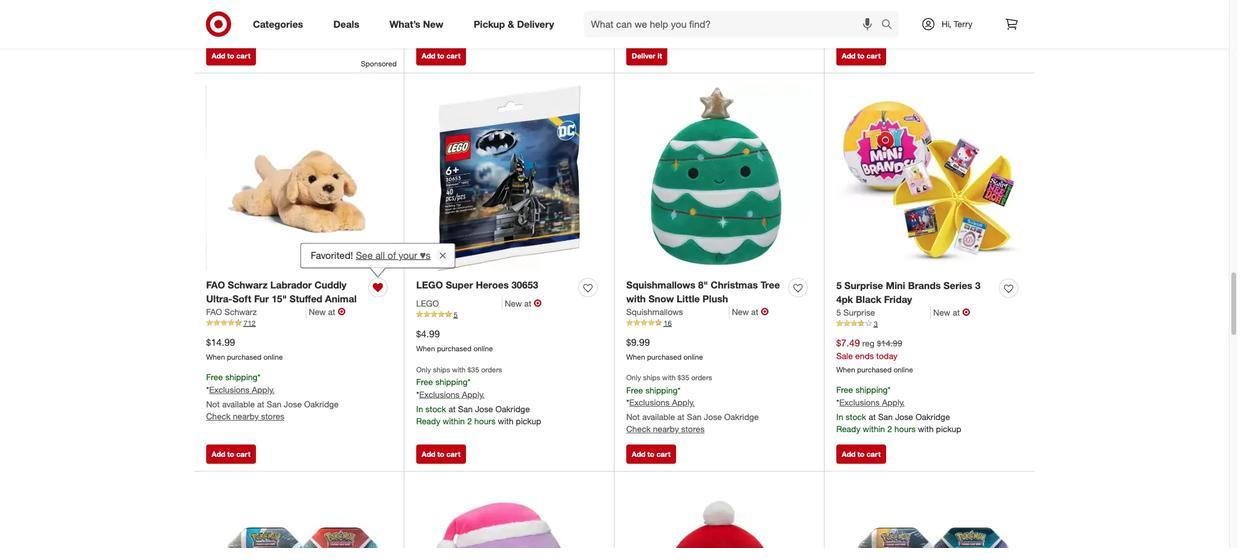 Task type: describe. For each thing, give the bounding box(es) containing it.
when inside $7.49 reg $14.99 sale ends today when purchased online
[[836, 365, 855, 374]]

san inside "only ships with $35 orders free shipping * * exclusions apply. in stock at  san jose oakridge ready within 2 hours with pickup"
[[458, 404, 473, 414]]

categories link
[[243, 11, 318, 37]]

when for $9.99
[[626, 352, 645, 361]]

shipping inside "only ships with $35 orders free shipping * * exclusions apply. in stock at  san jose oakridge ready within 2 hours with pickup"
[[435, 376, 468, 387]]

lego for lego super heroes 30653
[[416, 279, 443, 291]]

lego for lego
[[416, 298, 439, 309]]

stock inside in stock ready within 2 hours with pickup
[[215, 0, 236, 11]]

what's
[[389, 18, 420, 30]]

2 inside in stock ready within 2 hours with pickup
[[257, 12, 262, 23]]

5 surprise mini brands series 3 4pk black friday link
[[836, 279, 994, 306]]

squishmallows for squishmallows
[[626, 306, 683, 317]]

what's new
[[389, 18, 443, 30]]

purchased for $9.99
[[647, 352, 682, 361]]

16
[[664, 318, 672, 327]]

5 down lego link
[[454, 310, 458, 319]]

with inside 'free shipping * * exclusions apply. in stock at  san jose oakridge ready within 2 hours with pickup'
[[918, 424, 934, 434]]

new for fao schwarz labrador cuddly ultra-soft fur 15" stuffed animal
[[309, 306, 326, 317]]

at inside the only ships with $35 orders free shipping * * exclusions apply. not available at san jose oakridge check nearby stores
[[677, 412, 684, 422]]

cuddly
[[314, 279, 347, 291]]

search button
[[876, 11, 905, 40]]

not available at san jose oakridge
[[626, 0, 759, 11]]

apply. inside 'free shipping * * exclusions apply. in stock at  san jose oakridge ready within 2 hours with pickup'
[[882, 397, 905, 408]]

online for $14.99
[[263, 352, 283, 361]]

deliver
[[632, 51, 656, 60]]

pickup inside in stock ready within 2 hours with pickup
[[306, 12, 331, 23]]

stuffed
[[289, 293, 322, 305]]

orders for $9.99
[[691, 373, 712, 382]]

only for $4.99
[[416, 365, 431, 374]]

within inside in stock ready within 2 hours with pickup
[[233, 12, 255, 23]]

free inside "only ships with $35 orders free shipping * * exclusions apply. in stock at  san jose oakridge ready within 2 hours with pickup"
[[416, 376, 433, 387]]

shipping inside 'free shipping * * exclusions apply. in stock at  san jose oakridge ready within 2 hours with pickup'
[[855, 385, 888, 395]]

exclusions apply. link down $9.99 when purchased online
[[629, 397, 695, 408]]

labrador
[[270, 279, 312, 291]]

new for squishmallows 8" christmas tree with snow little plush
[[732, 306, 749, 317]]

1 horizontal spatial not available at san jose oakridge check nearby stores
[[836, 13, 969, 36]]

5 surprise mini brands series 3 4pk black friday
[[836, 280, 980, 305]]

brands
[[908, 280, 941, 291]]

see
[[356, 249, 373, 261]]

deals link
[[323, 11, 374, 37]]

only for $9.99
[[626, 373, 641, 382]]

see all of your ♥s link
[[356, 249, 431, 261]]

search
[[876, 19, 905, 31]]

nearby inside free shipping * * exclusions apply. not available at san jose oakridge check nearby stores
[[233, 411, 259, 422]]

exclusions inside 'free shipping * * exclusions apply. in stock at  san jose oakridge ready within 2 hours with pickup'
[[839, 397, 880, 408]]

check inside the only ships with $35 orders free shipping * * exclusions apply. not available at san jose oakridge check nearby stores
[[626, 424, 651, 434]]

$14.99 when purchased online
[[206, 336, 283, 361]]

hours inside in stock ready within 2 hours with pickup
[[264, 12, 285, 23]]

ends
[[855, 350, 874, 361]]

free inside the only ships with $35 orders free shipping * * exclusions apply. not available at san jose oakridge check nearby stores
[[626, 385, 643, 395]]

exclusions apply. link down $14.99 when purchased online
[[209, 385, 275, 395]]

mini
[[886, 280, 905, 291]]

orders for $4.99
[[481, 365, 502, 374]]

0 horizontal spatial not available at san jose oakridge check nearby stores
[[416, 13, 549, 35]]

lego super heroes 30653
[[416, 279, 538, 291]]

fao schwarz labrador cuddly ultra-soft fur 15" stuffed animal link
[[206, 278, 364, 306]]

san inside free shipping * * exclusions apply. not available at san jose oakridge check nearby stores
[[267, 399, 281, 410]]

30653
[[511, 279, 538, 291]]

$35 for $4.99
[[468, 365, 479, 374]]

fao schwarz link
[[206, 306, 306, 318]]

5 surprise link
[[836, 306, 931, 318]]

deliver it button
[[626, 46, 667, 66]]

jose inside 'free shipping * * exclusions apply. in stock at  san jose oakridge ready within 2 hours with pickup'
[[895, 412, 913, 422]]

pickup inside 'free shipping * * exclusions apply. in stock at  san jose oakridge ready within 2 hours with pickup'
[[936, 424, 961, 434]]

san inside 'free shipping * * exclusions apply. in stock at  san jose oakridge ready within 2 hours with pickup'
[[878, 412, 893, 422]]

oakridge inside 'free shipping * * exclusions apply. in stock at  san jose oakridge ready within 2 hours with pickup'
[[916, 412, 950, 422]]

san inside the only ships with $35 orders free shipping * * exclusions apply. not available at san jose oakridge check nearby stores
[[687, 412, 702, 422]]

black
[[856, 293, 881, 305]]

$9.99 when purchased online
[[626, 336, 703, 361]]

when for $4.99
[[416, 344, 435, 353]]

little
[[677, 293, 700, 305]]

purchased for $14.99
[[227, 352, 261, 361]]

apply. inside free shipping * * exclusions apply. not available at san jose oakridge check nearby stores
[[252, 385, 275, 395]]

online for $9.99
[[684, 352, 703, 361]]

16 link
[[626, 318, 812, 328]]

at inside 'free shipping * * exclusions apply. in stock at  san jose oakridge ready within 2 hours with pickup'
[[869, 412, 876, 422]]

2 inside 'free shipping * * exclusions apply. in stock at  san jose oakridge ready within 2 hours with pickup'
[[887, 424, 892, 434]]

3 inside 5 surprise mini brands series 3 4pk black friday
[[975, 280, 980, 291]]

$4.99 when purchased online
[[416, 328, 493, 353]]

712 link
[[206, 318, 392, 328]]

reg
[[862, 338, 875, 348]]

heroes
[[476, 279, 509, 291]]

¬ for lego super heroes 30653
[[534, 297, 542, 309]]

$4.99
[[416, 328, 440, 340]]

sale
[[836, 350, 853, 361]]

hi,
[[942, 19, 951, 29]]

new at ¬ for tree
[[732, 306, 769, 317]]

in inside "only ships with $35 orders free shipping * * exclusions apply. in stock at  san jose oakridge ready within 2 hours with pickup"
[[416, 404, 423, 414]]

3 link
[[836, 318, 1023, 329]]

8"
[[698, 279, 708, 291]]

sponsored
[[361, 59, 397, 68]]

What can we help you find? suggestions appear below search field
[[584, 11, 884, 37]]

stores inside free shipping * * exclusions apply. not available at san jose oakridge check nearby stores
[[261, 411, 284, 422]]

deals
[[333, 18, 359, 30]]

friday
[[884, 293, 912, 305]]

ready inside in stock ready within 2 hours with pickup
[[206, 12, 230, 23]]

ships for $9.99
[[643, 373, 660, 382]]

series
[[944, 280, 972, 291]]

5 link
[[416, 309, 602, 320]]

nearby inside the only ships with $35 orders free shipping * * exclusions apply. not available at san jose oakridge check nearby stores
[[653, 424, 679, 434]]

ready inside "only ships with $35 orders free shipping * * exclusions apply. in stock at  san jose oakridge ready within 2 hours with pickup"
[[416, 416, 440, 426]]

pickup & delivery
[[474, 18, 554, 30]]

lego link
[[416, 297, 502, 309]]

stock inside 'free shipping * * exclusions apply. in stock at  san jose oakridge ready within 2 hours with pickup'
[[846, 412, 866, 422]]

$7.49
[[836, 337, 860, 349]]

5 for 5 surprise
[[836, 307, 841, 317]]

0 horizontal spatial 3
[[874, 319, 878, 328]]

online for $4.99
[[473, 344, 493, 353]]

exclusions inside the only ships with $35 orders free shipping * * exclusions apply. not available at san jose oakridge check nearby stores
[[629, 397, 670, 408]]

¬ for 5 surprise mini brands series 3 4pk black friday
[[962, 306, 970, 318]]

jose inside "only ships with $35 orders free shipping * * exclusions apply. in stock at  san jose oakridge ready within 2 hours with pickup"
[[475, 404, 493, 414]]

plush
[[703, 293, 728, 305]]

categories
[[253, 18, 303, 30]]

ships for $4.99
[[433, 365, 450, 374]]

your
[[399, 249, 417, 261]]

only ships with $35 orders free shipping * * exclusions apply. in stock at  san jose oakridge ready within 2 hours with pickup
[[416, 365, 541, 426]]

at inside free shipping * * exclusions apply. not available at san jose oakridge check nearby stores
[[257, 399, 264, 410]]

squishmallows 8" christmas tree with snow little plush
[[626, 279, 780, 305]]

available inside free shipping * * exclusions apply. not available at san jose oakridge check nearby stores
[[222, 399, 255, 410]]

favorited!
[[311, 249, 353, 261]]



Task type: vqa. For each thing, say whether or not it's contained in the screenshot.
Reality
no



Task type: locate. For each thing, give the bounding box(es) containing it.
ready inside 'free shipping * * exclusions apply. in stock at  san jose oakridge ready within 2 hours with pickup'
[[836, 424, 860, 434]]

nearby
[[443, 25, 469, 35], [863, 25, 889, 36], [233, 411, 259, 422], [653, 424, 679, 434]]

1 lego from the top
[[416, 279, 443, 291]]

oakridge inside the only ships with $35 orders free shipping * * exclusions apply. not available at san jose oakridge check nearby stores
[[724, 412, 759, 422]]

1 horizontal spatial stock
[[425, 404, 446, 414]]

fur
[[254, 293, 269, 305]]

with inside in stock ready within 2 hours with pickup
[[288, 12, 303, 23]]

favorited! see all of your ♥s
[[311, 249, 431, 261]]

free inside free shipping * * exclusions apply. not available at san jose oakridge check nearby stores
[[206, 372, 223, 383]]

of
[[388, 249, 396, 261]]

squishmallows 8" christmas tree with snow little plush link
[[626, 278, 784, 306]]

$14.99 inside $7.49 reg $14.99 sale ends today when purchased online
[[877, 338, 902, 348]]

new at ¬ up 3 link
[[933, 306, 970, 318]]

0 horizontal spatial 2
[[257, 12, 262, 23]]

free shipping * * exclusions apply. in stock at  san jose oakridge ready within 2 hours with pickup
[[836, 385, 961, 434]]

0 vertical spatial schwarz
[[228, 279, 268, 291]]

squishmallows down 'snow'
[[626, 306, 683, 317]]

exclusions inside free shipping * * exclusions apply. not available at san jose oakridge check nearby stores
[[209, 385, 249, 395]]

fao schwarz labrador cuddly ultra-soft fur 15" stuffed animal
[[206, 279, 357, 305]]

$35 inside "only ships with $35 orders free shipping * * exclusions apply. in stock at  san jose oakridge ready within 2 hours with pickup"
[[468, 365, 479, 374]]

shipping inside free shipping * * exclusions apply. not available at san jose oakridge check nearby stores
[[225, 372, 257, 383]]

shipping down $14.99 when purchased online
[[225, 372, 257, 383]]

$7.49 reg $14.99 sale ends today when purchased online
[[836, 337, 913, 374]]

squishmallows 8" christmas tree with snow little plush image
[[626, 85, 812, 271], [626, 85, 812, 271]]

apply. down $9.99 when purchased online
[[672, 397, 695, 408]]

purchased inside $9.99 when purchased online
[[647, 352, 682, 361]]

$35 down $4.99 when purchased online
[[468, 365, 479, 374]]

deliver it
[[632, 51, 662, 60]]

5
[[836, 280, 842, 291], [836, 307, 841, 317], [454, 310, 458, 319]]

purchased down $4.99
[[437, 344, 471, 353]]

surprise for 5 surprise mini brands series 3 4pk black friday
[[844, 280, 883, 291]]

soft
[[232, 293, 251, 305]]

0 vertical spatial squishmallows
[[626, 279, 695, 291]]

ships
[[433, 365, 450, 374], [643, 373, 660, 382]]

not
[[626, 0, 640, 11], [416, 13, 430, 23], [836, 13, 850, 24], [206, 399, 220, 410], [626, 412, 640, 422]]

free down $14.99 when purchased online
[[206, 372, 223, 383]]

1 horizontal spatial hours
[[474, 416, 496, 426]]

at inside "only ships with $35 orders free shipping * * exclusions apply. in stock at  san jose oakridge ready within 2 hours with pickup"
[[448, 404, 456, 414]]

within inside 'free shipping * * exclusions apply. in stock at  san jose oakridge ready within 2 hours with pickup'
[[863, 424, 885, 434]]

2 horizontal spatial stock
[[846, 412, 866, 422]]

exclusions apply. link down $4.99 when purchased online
[[419, 389, 485, 400]]

5 surprise
[[836, 307, 875, 317]]

exclusions down ends
[[839, 397, 880, 408]]

orders down $9.99 when purchased online
[[691, 373, 712, 382]]

in inside 'free shipping * * exclusions apply. in stock at  san jose oakridge ready within 2 hours with pickup'
[[836, 412, 843, 422]]

san
[[687, 0, 702, 11], [477, 13, 491, 23], [897, 13, 912, 24], [267, 399, 281, 410], [458, 404, 473, 414], [878, 412, 893, 422], [687, 412, 702, 422]]

only down $9.99
[[626, 373, 641, 382]]

when inside $4.99 when purchased online
[[416, 344, 435, 353]]

oakridge inside "only ships with $35 orders free shipping * * exclusions apply. in stock at  san jose oakridge ready within 2 hours with pickup"
[[495, 404, 530, 414]]

when inside $9.99 when purchased online
[[626, 352, 645, 361]]

1 horizontal spatial within
[[443, 416, 465, 426]]

purchased down ends
[[857, 365, 892, 374]]

1 squishmallows from the top
[[626, 279, 695, 291]]

2 horizontal spatial in
[[836, 412, 843, 422]]

fao for fao schwarz
[[206, 306, 222, 317]]

only inside "only ships with $35 orders free shipping * * exclusions apply. in stock at  san jose oakridge ready within 2 hours with pickup"
[[416, 365, 431, 374]]

ships inside "only ships with $35 orders free shipping * * exclusions apply. in stock at  san jose oakridge ready within 2 hours with pickup"
[[433, 365, 450, 374]]

1 horizontal spatial 2
[[467, 416, 472, 426]]

exclusions inside "only ships with $35 orders free shipping * * exclusions apply. in stock at  san jose oakridge ready within 2 hours with pickup"
[[419, 389, 460, 400]]

$14.99
[[206, 336, 235, 348], [877, 338, 902, 348]]

1 vertical spatial surprise
[[843, 307, 875, 317]]

only down $4.99
[[416, 365, 431, 374]]

schwarz up soft
[[228, 279, 268, 291]]

fao
[[206, 279, 225, 291], [206, 306, 222, 317]]

free down sale
[[836, 385, 853, 395]]

only inside the only ships with $35 orders free shipping * * exclusions apply. not available at san jose oakridge check nearby stores
[[626, 373, 641, 382]]

2
[[257, 12, 262, 23], [467, 416, 472, 426], [887, 424, 892, 434]]

schwarz for fao schwarz
[[224, 306, 257, 317]]

♥s
[[420, 249, 431, 261]]

purchased down $9.99
[[647, 352, 682, 361]]

0 horizontal spatial only
[[416, 365, 431, 374]]

new for lego super heroes 30653
[[505, 298, 522, 309]]

it
[[658, 51, 662, 60]]

2 horizontal spatial pickup
[[936, 424, 961, 434]]

stock inside "only ships with $35 orders free shipping * * exclusions apply. in stock at  san jose oakridge ready within 2 hours with pickup"
[[425, 404, 446, 414]]

0 horizontal spatial orders
[[481, 365, 502, 374]]

schwarz for fao schwarz labrador cuddly ultra-soft fur 15" stuffed animal
[[228, 279, 268, 291]]

squishmallows for squishmallows 8" christmas tree with snow little plush
[[626, 279, 695, 291]]

when for $14.99
[[206, 352, 225, 361]]

exclusions apply. link
[[209, 385, 275, 395], [419, 389, 485, 400], [839, 397, 905, 408], [629, 397, 695, 408]]

check inside free shipping * * exclusions apply. not available at san jose oakridge check nearby stores
[[206, 411, 231, 422]]

free shipping * * exclusions apply. not available at san jose oakridge check nearby stores
[[206, 372, 339, 422]]

in inside in stock ready within 2 hours with pickup
[[206, 0, 213, 11]]

0 horizontal spatial pickup
[[306, 12, 331, 23]]

0 horizontal spatial $14.99
[[206, 336, 235, 348]]

2 inside "only ships with $35 orders free shipping * * exclusions apply. in stock at  san jose oakridge ready within 2 hours with pickup"
[[467, 416, 472, 426]]

purchased
[[437, 344, 471, 353], [227, 352, 261, 361], [647, 352, 682, 361], [857, 365, 892, 374]]

2 horizontal spatial hours
[[894, 424, 916, 434]]

today
[[876, 350, 897, 361]]

schwarz inside fao schwarz labrador cuddly ultra-soft fur 15" stuffed animal
[[228, 279, 268, 291]]

squishmallows
[[626, 279, 695, 291], [626, 306, 683, 317]]

1 vertical spatial squishmallows
[[626, 306, 683, 317]]

surprise
[[844, 280, 883, 291], [843, 307, 875, 317]]

squishmallows inside "link"
[[626, 306, 683, 317]]

1 horizontal spatial in
[[416, 404, 423, 414]]

lego up $4.99
[[416, 298, 439, 309]]

5 inside 5 surprise mini brands series 3 4pk black friday
[[836, 280, 842, 291]]

tooltip containing favorited!
[[300, 243, 455, 268]]

fao down "ultra-"
[[206, 306, 222, 317]]

new at ¬ for cuddly
[[309, 306, 346, 317]]

orders inside the only ships with $35 orders free shipping * * exclusions apply. not available at san jose oakridge check nearby stores
[[691, 373, 712, 382]]

$14.99 down fao schwarz
[[206, 336, 235, 348]]

$35 for $9.99
[[678, 373, 689, 382]]

¬ down 30653
[[534, 297, 542, 309]]

pokémon trading card game: vaporeon umbreon tin bundle image
[[206, 484, 392, 548], [206, 484, 392, 548]]

new at ¬ for brands
[[933, 306, 970, 318]]

3
[[975, 280, 980, 291], [874, 319, 878, 328]]

1 horizontal spatial $35
[[678, 373, 689, 382]]

check
[[416, 25, 441, 35], [836, 25, 861, 36], [206, 411, 231, 422], [626, 424, 651, 434]]

oakridge inside free shipping * * exclusions apply. not available at san jose oakridge check nearby stores
[[304, 399, 339, 410]]

exclusions
[[209, 385, 249, 395], [419, 389, 460, 400], [839, 397, 880, 408], [629, 397, 670, 408]]

5 surprise mini brands series 3 4pk black friday image
[[836, 85, 1023, 272], [836, 85, 1023, 272]]

schwarz down soft
[[224, 306, 257, 317]]

check nearby stores button
[[416, 24, 494, 36], [836, 25, 915, 37], [206, 410, 284, 423], [626, 423, 705, 435]]

apply. down today at the right
[[882, 397, 905, 408]]

purchased down 712
[[227, 352, 261, 361]]

pickup
[[474, 18, 505, 30]]

$14.99 up today at the right
[[877, 338, 902, 348]]

super
[[446, 279, 473, 291]]

not inside free shipping * * exclusions apply. not available at san jose oakridge check nearby stores
[[206, 399, 220, 410]]

when down fao schwarz
[[206, 352, 225, 361]]

stores
[[471, 25, 494, 35], [891, 25, 915, 36], [261, 411, 284, 422], [681, 424, 705, 434]]

0 vertical spatial lego
[[416, 279, 443, 291]]

only ships with $35 orders free shipping * * exclusions apply. not available at san jose oakridge check nearby stores
[[626, 373, 759, 434]]

apply. down $4.99 when purchased online
[[462, 389, 485, 400]]

0 horizontal spatial ready
[[206, 12, 230, 23]]

15"
[[272, 293, 287, 305]]

new at ¬
[[505, 297, 542, 309], [309, 306, 346, 317], [732, 306, 769, 317], [933, 306, 970, 318]]

hi, terry
[[942, 19, 972, 29]]

available inside the only ships with $35 orders free shipping * * exclusions apply. not available at san jose oakridge check nearby stores
[[642, 412, 675, 422]]

orders inside "only ships with $35 orders free shipping * * exclusions apply. in stock at  san jose oakridge ready within 2 hours with pickup"
[[481, 365, 502, 374]]

1 horizontal spatial pickup
[[516, 416, 541, 426]]

online down '16' link
[[684, 352, 703, 361]]

new up 5 link
[[505, 298, 522, 309]]

shipping inside the only ships with $35 orders free shipping * * exclusions apply. not available at san jose oakridge check nearby stores
[[645, 385, 678, 395]]

1 horizontal spatial 3
[[975, 280, 980, 291]]

exclusions apply. link down $7.49 reg $14.99 sale ends today when purchased online
[[839, 397, 905, 408]]

terry
[[954, 19, 972, 29]]

add to cart button
[[206, 46, 256, 66], [416, 46, 466, 66], [836, 46, 886, 66], [206, 445, 256, 464], [416, 445, 466, 464], [626, 445, 676, 464], [836, 445, 886, 464]]

1 horizontal spatial only
[[626, 373, 641, 382]]

¬
[[534, 297, 542, 309], [338, 306, 346, 317], [761, 306, 769, 317], [962, 306, 970, 318]]

3 right series
[[975, 280, 980, 291]]

surprise inside 5 surprise mini brands series 3 4pk black friday
[[844, 280, 883, 291]]

with inside squishmallows 8" christmas tree with snow little plush
[[626, 293, 646, 305]]

what's new link
[[379, 11, 459, 37]]

0 vertical spatial fao
[[206, 279, 225, 291]]

stores inside the only ships with $35 orders free shipping * * exclusions apply. not available at san jose oakridge check nearby stores
[[681, 424, 705, 434]]

apply. inside the only ships with $35 orders free shipping * * exclusions apply. not available at san jose oakridge check nearby stores
[[672, 397, 695, 408]]

lego super heroes 30653 link
[[416, 278, 538, 292]]

squishmallows 8" manny snowman with red hat and scarf little plush image
[[626, 484, 812, 548], [626, 484, 812, 548]]

1 vertical spatial 3
[[874, 319, 878, 328]]

exclusions down $9.99 when purchased online
[[629, 397, 670, 408]]

0 horizontal spatial hours
[[264, 12, 285, 23]]

free down $9.99
[[626, 385, 643, 395]]

online inside $7.49 reg $14.99 sale ends today when purchased online
[[894, 365, 913, 374]]

1 horizontal spatial ships
[[643, 373, 660, 382]]

1 vertical spatial fao
[[206, 306, 222, 317]]

2 horizontal spatial ready
[[836, 424, 860, 434]]

free inside 'free shipping * * exclusions apply. in stock at  san jose oakridge ready within 2 hours with pickup'
[[836, 385, 853, 395]]

2 lego from the top
[[416, 298, 439, 309]]

online
[[473, 344, 493, 353], [263, 352, 283, 361], [684, 352, 703, 361], [894, 365, 913, 374]]

hours inside 'free shipping * * exclusions apply. in stock at  san jose oakridge ready within 2 hours with pickup'
[[894, 424, 916, 434]]

jose inside the only ships with $35 orders free shipping * * exclusions apply. not available at san jose oakridge check nearby stores
[[704, 412, 722, 422]]

exclusions down $4.99 when purchased online
[[419, 389, 460, 400]]

online down 5 link
[[473, 344, 493, 353]]

5 up "4pk"
[[836, 280, 842, 291]]

¬ down animal
[[338, 306, 346, 317]]

tree
[[761, 279, 780, 291]]

$9.99
[[626, 336, 650, 348]]

0 horizontal spatial $35
[[468, 365, 479, 374]]

0 horizontal spatial within
[[233, 12, 255, 23]]

$14.99 inside $14.99 when purchased online
[[206, 336, 235, 348]]

orders
[[481, 365, 502, 374], [691, 373, 712, 382]]

¬ down series
[[962, 306, 970, 318]]

christmas
[[711, 279, 758, 291]]

new at ¬ up 5 link
[[505, 297, 542, 309]]

all
[[375, 249, 385, 261]]

¬ down tree
[[761, 306, 769, 317]]

purchased inside $4.99 when purchased online
[[437, 344, 471, 353]]

jose inside free shipping * * exclusions apply. not available at san jose oakridge check nearby stores
[[284, 399, 302, 410]]

0 horizontal spatial ships
[[433, 365, 450, 374]]

shipping down $9.99 when purchased online
[[645, 385, 678, 395]]

surprise up black
[[844, 280, 883, 291]]

purchased inside $14.99 when purchased online
[[227, 352, 261, 361]]

$35 inside the only ships with $35 orders free shipping * * exclusions apply. not available at san jose oakridge check nearby stores
[[678, 373, 689, 382]]

¬ for fao schwarz labrador cuddly ultra-soft fur 15" stuffed animal
[[338, 306, 346, 317]]

free
[[206, 372, 223, 383], [416, 376, 433, 387], [836, 385, 853, 395], [626, 385, 643, 395]]

online inside $9.99 when purchased online
[[684, 352, 703, 361]]

1 horizontal spatial $14.99
[[877, 338, 902, 348]]

$35 down $9.99 when purchased online
[[678, 373, 689, 382]]

5 for 5 surprise mini brands series 3 4pk black friday
[[836, 280, 842, 291]]

lego super heroes 30653 image
[[416, 85, 602, 271], [416, 85, 602, 271]]

in stock ready within 2 hours with pickup
[[206, 0, 331, 23]]

squishmallows up 'snow'
[[626, 279, 695, 291]]

shipping
[[225, 372, 257, 383], [435, 376, 468, 387], [855, 385, 888, 395], [645, 385, 678, 395]]

1 fao from the top
[[206, 279, 225, 291]]

animal
[[325, 293, 357, 305]]

new for 5 surprise mini brands series 3 4pk black friday
[[933, 307, 950, 317]]

apply. inside "only ships with $35 orders free shipping * * exclusions apply. in stock at  san jose oakridge ready within 2 hours with pickup"
[[462, 389, 485, 400]]

1 horizontal spatial ready
[[416, 416, 440, 426]]

snow
[[648, 293, 674, 305]]

hours inside "only ships with $35 orders free shipping * * exclusions apply. in stock at  san jose oakridge ready within 2 hours with pickup"
[[474, 416, 496, 426]]

0 vertical spatial 3
[[975, 280, 980, 291]]

with inside the only ships with $35 orders free shipping * * exclusions apply. not available at san jose oakridge check nearby stores
[[662, 373, 676, 382]]

when down $4.99
[[416, 344, 435, 353]]

ultra-
[[206, 293, 232, 305]]

not inside the only ships with $35 orders free shipping * * exclusions apply. not available at san jose oakridge check nearby stores
[[626, 412, 640, 422]]

new up '16' link
[[732, 306, 749, 317]]

shipping down $7.49 reg $14.99 sale ends today when purchased online
[[855, 385, 888, 395]]

new right what's at the top of page
[[423, 18, 443, 30]]

free down $4.99
[[416, 376, 433, 387]]

surprise down black
[[843, 307, 875, 317]]

2 horizontal spatial within
[[863, 424, 885, 434]]

squishmallows 12" beula purple octopus with santa hat medium plush image
[[416, 484, 602, 548], [416, 484, 602, 548]]

delivery
[[517, 18, 554, 30]]

0 vertical spatial surprise
[[844, 280, 883, 291]]

pokémon trading card game: jolteon espeon tin bundle image
[[836, 484, 1023, 548], [836, 484, 1023, 548]]

fao for fao schwarz labrador cuddly ultra-soft fur 15" stuffed animal
[[206, 279, 225, 291]]

when down sale
[[836, 365, 855, 374]]

to
[[227, 51, 234, 60], [437, 51, 444, 60], [858, 51, 864, 60], [227, 450, 234, 459], [437, 450, 444, 459], [647, 450, 654, 459], [858, 450, 864, 459]]

0 horizontal spatial stock
[[215, 0, 236, 11]]

4pk
[[836, 293, 853, 305]]

new up 3 link
[[933, 307, 950, 317]]

2 horizontal spatial 2
[[887, 424, 892, 434]]

fao inside fao schwarz labrador cuddly ultra-soft fur 15" stuffed animal
[[206, 279, 225, 291]]

purchased inside $7.49 reg $14.99 sale ends today when purchased online
[[857, 365, 892, 374]]

pickup & delivery link
[[463, 11, 569, 37]]

online inside $14.99 when purchased online
[[263, 352, 283, 361]]

¬ for squishmallows 8" christmas tree with snow little plush
[[761, 306, 769, 317]]

tooltip
[[300, 243, 455, 268]]

not available at san jose oakridge check nearby stores
[[416, 13, 549, 35], [836, 13, 969, 36]]

pickup inside "only ships with $35 orders free shipping * * exclusions apply. in stock at  san jose oakridge ready within 2 hours with pickup"
[[516, 416, 541, 426]]

exclusions down $14.99 when purchased online
[[209, 385, 249, 395]]

new down stuffed
[[309, 306, 326, 317]]

surprise for 5 surprise
[[843, 307, 875, 317]]

online up free shipping * * exclusions apply. not available at san jose oakridge check nearby stores on the bottom
[[263, 352, 283, 361]]

2 fao from the top
[[206, 306, 222, 317]]

when inside $14.99 when purchased online
[[206, 352, 225, 361]]

3 down 5 surprise link
[[874, 319, 878, 328]]

1 vertical spatial schwarz
[[224, 306, 257, 317]]

2 squishmallows from the top
[[626, 306, 683, 317]]

new at ¬ down animal
[[309, 306, 346, 317]]

*
[[257, 372, 260, 383], [468, 376, 471, 387], [206, 385, 209, 395], [888, 385, 891, 395], [678, 385, 681, 395], [416, 389, 419, 400], [836, 397, 839, 408], [626, 397, 629, 408]]

fao schwarz
[[206, 306, 257, 317]]

1 horizontal spatial orders
[[691, 373, 712, 382]]

shipping down $4.99 when purchased online
[[435, 376, 468, 387]]

within inside "only ships with $35 orders free shipping * * exclusions apply. in stock at  san jose oakridge ready within 2 hours with pickup"
[[443, 416, 465, 426]]

purchased for $4.99
[[437, 344, 471, 353]]

0 horizontal spatial in
[[206, 0, 213, 11]]

oakridge
[[724, 0, 759, 11], [514, 13, 549, 23], [934, 13, 969, 24], [304, 399, 339, 410], [495, 404, 530, 414], [916, 412, 950, 422], [724, 412, 759, 422]]

new at ¬ for 30653
[[505, 297, 542, 309]]

in
[[206, 0, 213, 11], [416, 404, 423, 414], [836, 412, 843, 422]]

orders down $4.99 when purchased online
[[481, 365, 502, 374]]

squishmallows link
[[626, 306, 729, 318]]

available
[[642, 0, 675, 11], [432, 13, 465, 23], [852, 13, 885, 24], [222, 399, 255, 410], [642, 412, 675, 422]]

online inside $4.99 when purchased online
[[473, 344, 493, 353]]

1 vertical spatial lego
[[416, 298, 439, 309]]

&
[[508, 18, 514, 30]]

ships down $4.99 when purchased online
[[433, 365, 450, 374]]

apply. down $14.99 when purchased online
[[252, 385, 275, 395]]

fao up "ultra-"
[[206, 279, 225, 291]]

ships inside the only ships with $35 orders free shipping * * exclusions apply. not available at san jose oakridge check nearby stores
[[643, 373, 660, 382]]

add
[[212, 51, 225, 60], [422, 51, 435, 60], [842, 51, 855, 60], [212, 450, 225, 459], [422, 450, 435, 459], [632, 450, 645, 459], [842, 450, 855, 459]]

lego left super
[[416, 279, 443, 291]]

ships down $9.99 when purchased online
[[643, 373, 660, 382]]

online down today at the right
[[894, 365, 913, 374]]

712
[[244, 318, 256, 327]]

new at ¬ down christmas
[[732, 306, 769, 317]]

when down $9.99
[[626, 352, 645, 361]]

5 down "4pk"
[[836, 307, 841, 317]]

squishmallows inside squishmallows 8" christmas tree with snow little plush
[[626, 279, 695, 291]]

at
[[677, 0, 684, 11], [467, 13, 474, 23], [887, 13, 895, 24], [524, 298, 531, 309], [328, 306, 335, 317], [751, 306, 758, 317], [953, 307, 960, 317], [257, 399, 264, 410], [448, 404, 456, 414], [869, 412, 876, 422], [677, 412, 684, 422]]

fao schwarz labrador cuddly ultra-soft fur 15" stuffed animal image
[[206, 85, 392, 271], [206, 85, 392, 271]]

apply.
[[252, 385, 275, 395], [462, 389, 485, 400], [882, 397, 905, 408], [672, 397, 695, 408]]



